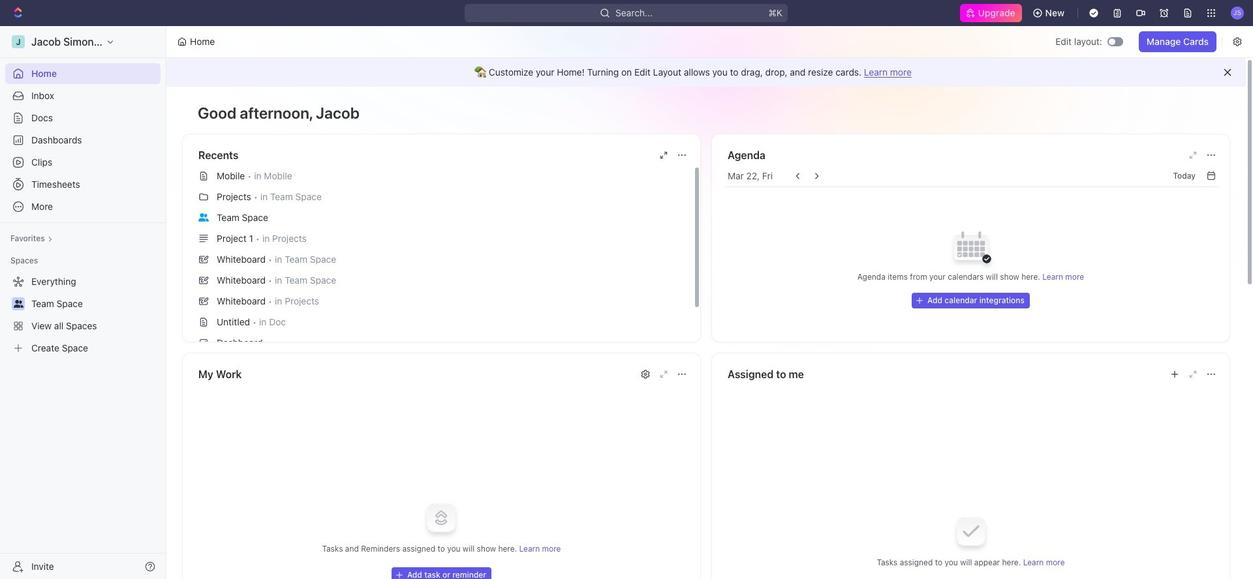 Task type: locate. For each thing, give the bounding box(es) containing it.
alert
[[166, 58, 1246, 87]]

tree
[[5, 271, 161, 359]]



Task type: describe. For each thing, give the bounding box(es) containing it.
user group image
[[13, 300, 23, 308]]

jacob simon's workspace, , element
[[12, 35, 25, 48]]

sidebar navigation
[[0, 26, 169, 580]]

tree inside the "sidebar" navigation
[[5, 271, 161, 359]]

user group image
[[198, 213, 209, 222]]



Task type: vqa. For each thing, say whether or not it's contained in the screenshot.
alert
yes



